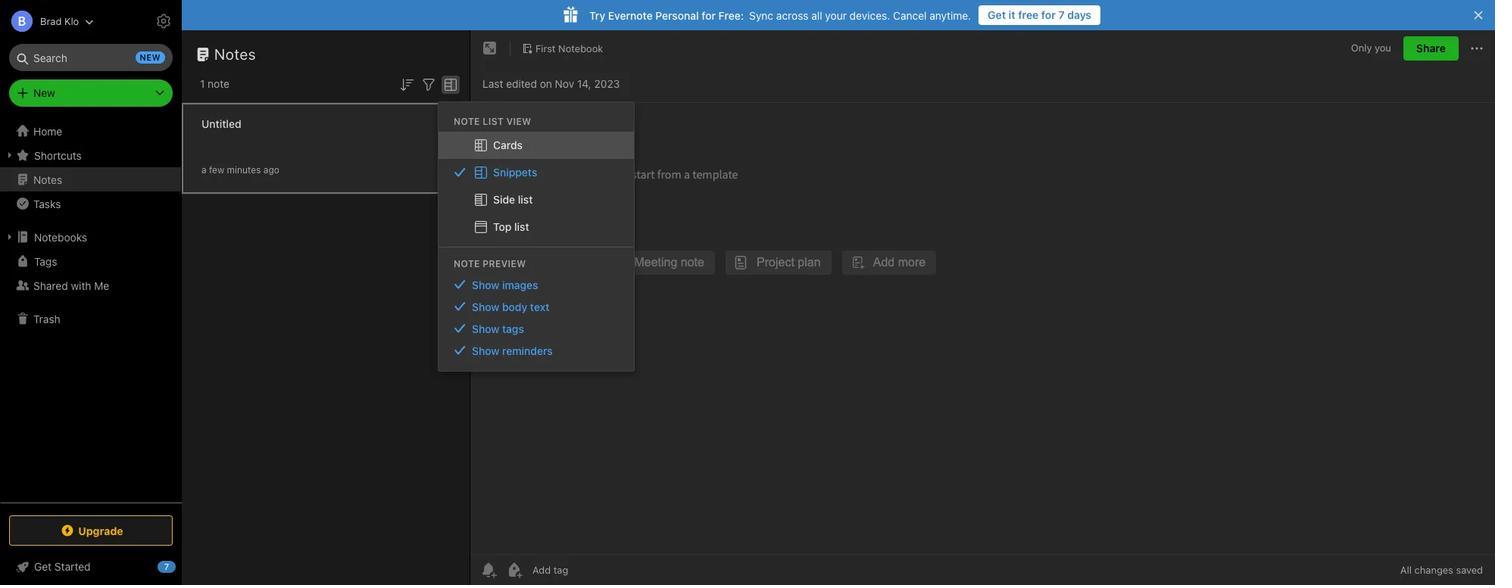 Task type: locate. For each thing, give the bounding box(es) containing it.
1 note from the top
[[454, 116, 480, 127]]

home link
[[0, 119, 182, 143]]

7 left days
[[1059, 8, 1065, 21]]

last
[[483, 77, 503, 90]]

dropdown list menu
[[439, 132, 634, 241], [439, 274, 634, 362]]

show body text
[[472, 301, 550, 314]]

1 horizontal spatial 7
[[1059, 8, 1065, 21]]

Add tag field
[[531, 564, 645, 577]]

dropdown list menu containing cards
[[439, 132, 634, 241]]

upgrade button
[[9, 516, 173, 546]]

show left tags
[[472, 323, 500, 336]]

7 inside 'help and learning task checklist' "field"
[[164, 562, 169, 572]]

1 for from the left
[[1042, 8, 1056, 21]]

notes link
[[0, 167, 181, 192]]

Account field
[[0, 6, 94, 36]]

show inside 'link'
[[472, 323, 500, 336]]

body
[[502, 301, 528, 314]]

0 horizontal spatial for
[[702, 9, 716, 22]]

notes
[[214, 45, 256, 63], [33, 173, 62, 186]]

7 left click to collapse icon
[[164, 562, 169, 572]]

show down show tags
[[472, 345, 500, 358]]

1
[[200, 77, 205, 90]]

shortcuts button
[[0, 143, 181, 167]]

list for side list
[[518, 193, 533, 206]]

few
[[209, 164, 224, 175]]

snippets
[[493, 166, 538, 179]]

klo
[[64, 15, 79, 27]]

for
[[1042, 8, 1056, 21], [702, 9, 716, 22]]

show tags
[[472, 323, 524, 336]]

expand notebooks image
[[4, 231, 16, 243]]

1 vertical spatial get
[[34, 561, 52, 574]]

2 dropdown list menu from the top
[[439, 274, 634, 362]]

2 for from the left
[[702, 9, 716, 22]]

evernote
[[608, 9, 653, 22]]

0 vertical spatial notes
[[214, 45, 256, 63]]

0 vertical spatial list
[[518, 193, 533, 206]]

0 vertical spatial dropdown list menu
[[439, 132, 634, 241]]

1 vertical spatial 7
[[164, 562, 169, 572]]

1 vertical spatial list
[[515, 220, 529, 233]]

list right side
[[518, 193, 533, 206]]

share
[[1417, 42, 1447, 55]]

only you
[[1352, 42, 1392, 54]]

1 vertical spatial notes
[[33, 173, 62, 186]]

for right free
[[1042, 8, 1056, 21]]

show images
[[472, 279, 538, 292]]

0 vertical spatial note
[[454, 116, 480, 127]]

0 vertical spatial 7
[[1059, 8, 1065, 21]]

list
[[483, 116, 504, 127]]

1 horizontal spatial for
[[1042, 8, 1056, 21]]

top list link
[[439, 214, 634, 241]]

tasks button
[[0, 192, 181, 216]]

0 horizontal spatial get
[[34, 561, 52, 574]]

for inside get it free for 7 days 'button'
[[1042, 8, 1056, 21]]

1 vertical spatial note
[[454, 258, 480, 270]]

get
[[988, 8, 1006, 21], [34, 561, 52, 574]]

show reminders
[[472, 345, 553, 358]]

try evernote personal for free: sync across all your devices. cancel anytime.
[[590, 9, 972, 22]]

0 horizontal spatial notes
[[33, 173, 62, 186]]

last edited on nov 14, 2023
[[483, 77, 620, 90]]

cards menu item
[[439, 132, 634, 159]]

0 horizontal spatial 7
[[164, 562, 169, 572]]

started
[[54, 561, 91, 574]]

all changes saved
[[1401, 565, 1484, 577]]

14,
[[577, 77, 592, 90]]

for for free:
[[702, 9, 716, 22]]

snippets link
[[439, 159, 634, 186]]

0 vertical spatial get
[[988, 8, 1006, 21]]

on
[[540, 77, 552, 90]]

tree
[[0, 119, 182, 502]]

2 show from the top
[[472, 301, 500, 314]]

1 horizontal spatial notes
[[214, 45, 256, 63]]

1 horizontal spatial get
[[988, 8, 1006, 21]]

get left started
[[34, 561, 52, 574]]

for left free:
[[702, 9, 716, 22]]

4 show from the top
[[472, 345, 500, 358]]

shortcuts
[[34, 149, 82, 162]]

cards link
[[439, 132, 634, 159]]

brad klo
[[40, 15, 79, 27]]

try
[[590, 9, 606, 22]]

shared with me
[[33, 279, 109, 292]]

get left it
[[988, 8, 1006, 21]]

only
[[1352, 42, 1373, 54]]

1 show from the top
[[472, 279, 500, 292]]

side list
[[493, 193, 533, 206]]

get it free for 7 days
[[988, 8, 1092, 21]]

2023
[[594, 77, 620, 90]]

your
[[826, 9, 847, 22]]

1 dropdown list menu from the top
[[439, 132, 634, 241]]

trash
[[33, 313, 60, 325]]

list right top
[[515, 220, 529, 233]]

show body text link
[[439, 296, 634, 318]]

show up show tags
[[472, 301, 500, 314]]

note left 'list'
[[454, 116, 480, 127]]

cancel
[[893, 9, 927, 22]]

1 vertical spatial dropdown list menu
[[439, 274, 634, 362]]

saved
[[1457, 565, 1484, 577]]

7
[[1059, 8, 1065, 21], [164, 562, 169, 572]]

More actions field
[[1469, 36, 1487, 61]]

notes up tasks
[[33, 173, 62, 186]]

add a reminder image
[[480, 562, 498, 580]]

with
[[71, 279, 91, 292]]

show down 'note preview'
[[472, 279, 500, 292]]

3 show from the top
[[472, 323, 500, 336]]

note left preview
[[454, 258, 480, 270]]

new
[[140, 52, 161, 62]]

get inside 'help and learning task checklist' "field"
[[34, 561, 52, 574]]

2 note from the top
[[454, 258, 480, 270]]

note list view
[[454, 116, 532, 127]]

Sort options field
[[398, 74, 416, 94]]

dropdown list menu containing show images
[[439, 274, 634, 362]]

notes up note
[[214, 45, 256, 63]]

get inside 'button'
[[988, 8, 1006, 21]]

show for show images
[[472, 279, 500, 292]]

list for top list
[[515, 220, 529, 233]]

tags
[[502, 323, 524, 336]]



Task type: describe. For each thing, give the bounding box(es) containing it.
sync
[[750, 9, 774, 22]]

free:
[[719, 9, 744, 22]]

across
[[777, 9, 809, 22]]

side list link
[[439, 186, 634, 214]]

show for show tags
[[472, 323, 500, 336]]

brad
[[40, 15, 62, 27]]

Search text field
[[20, 44, 162, 71]]

get it free for 7 days button
[[979, 5, 1101, 25]]

first
[[536, 42, 556, 54]]

shared with me link
[[0, 274, 181, 298]]

nov
[[555, 77, 575, 90]]

new
[[33, 86, 55, 99]]

you
[[1375, 42, 1392, 54]]

days
[[1068, 8, 1092, 21]]

show for show body text
[[472, 301, 500, 314]]

add tag image
[[505, 562, 524, 580]]

note preview
[[454, 258, 526, 270]]

click to collapse image
[[176, 558, 188, 576]]

me
[[94, 279, 109, 292]]

view
[[507, 116, 532, 127]]

all
[[1401, 565, 1412, 577]]

note for note list view
[[454, 116, 480, 127]]

all
[[812, 9, 823, 22]]

text
[[530, 301, 550, 314]]

minutes
[[227, 164, 261, 175]]

shared
[[33, 279, 68, 292]]

a few minutes ago
[[202, 164, 279, 175]]

add filters image
[[420, 76, 438, 94]]

images
[[502, 279, 538, 292]]

settings image
[[155, 12, 173, 30]]

personal
[[656, 9, 699, 22]]

ago
[[264, 164, 279, 175]]

notes inside "link"
[[33, 173, 62, 186]]

anytime.
[[930, 9, 972, 22]]

top list
[[493, 220, 529, 233]]

first notebook
[[536, 42, 603, 54]]

notebooks link
[[0, 225, 181, 249]]

show for show reminders
[[472, 345, 500, 358]]

share button
[[1404, 36, 1459, 61]]

Help and Learning task checklist field
[[0, 555, 182, 580]]

home
[[33, 125, 62, 138]]

View options field
[[438, 74, 460, 94]]

cards
[[493, 139, 523, 151]]

more actions image
[[1469, 39, 1487, 58]]

new button
[[9, 80, 173, 107]]

first notebook button
[[517, 38, 609, 59]]

Note Editor text field
[[471, 103, 1496, 555]]

expand note image
[[481, 39, 499, 58]]

a
[[202, 164, 207, 175]]

preview
[[483, 258, 526, 270]]

top
[[493, 220, 512, 233]]

show images link
[[439, 274, 634, 296]]

note window element
[[471, 30, 1496, 586]]

7 inside get it free for 7 days 'button'
[[1059, 8, 1065, 21]]

edited
[[506, 77, 537, 90]]

tree containing home
[[0, 119, 182, 502]]

for for 7
[[1042, 8, 1056, 21]]

tasks
[[33, 197, 61, 210]]

show tags link
[[439, 318, 634, 340]]

untitled
[[202, 117, 241, 130]]

show reminders link
[[439, 340, 634, 362]]

get for get it free for 7 days
[[988, 8, 1006, 21]]

note for note preview
[[454, 258, 480, 270]]

upgrade
[[78, 525, 123, 538]]

note
[[208, 77, 230, 90]]

notebook
[[559, 42, 603, 54]]

get started
[[34, 561, 91, 574]]

side
[[493, 193, 515, 206]]

get for get started
[[34, 561, 52, 574]]

tags button
[[0, 249, 181, 274]]

notebooks
[[34, 231, 87, 244]]

1 note
[[200, 77, 230, 90]]

tags
[[34, 255, 57, 268]]

trash link
[[0, 307, 181, 331]]

devices.
[[850, 9, 891, 22]]

changes
[[1415, 565, 1454, 577]]

new search field
[[20, 44, 165, 71]]

reminders
[[502, 345, 553, 358]]

Add filters field
[[420, 74, 438, 94]]

free
[[1019, 8, 1039, 21]]

it
[[1009, 8, 1016, 21]]



Task type: vqa. For each thing, say whether or not it's contained in the screenshot.
YET
no



